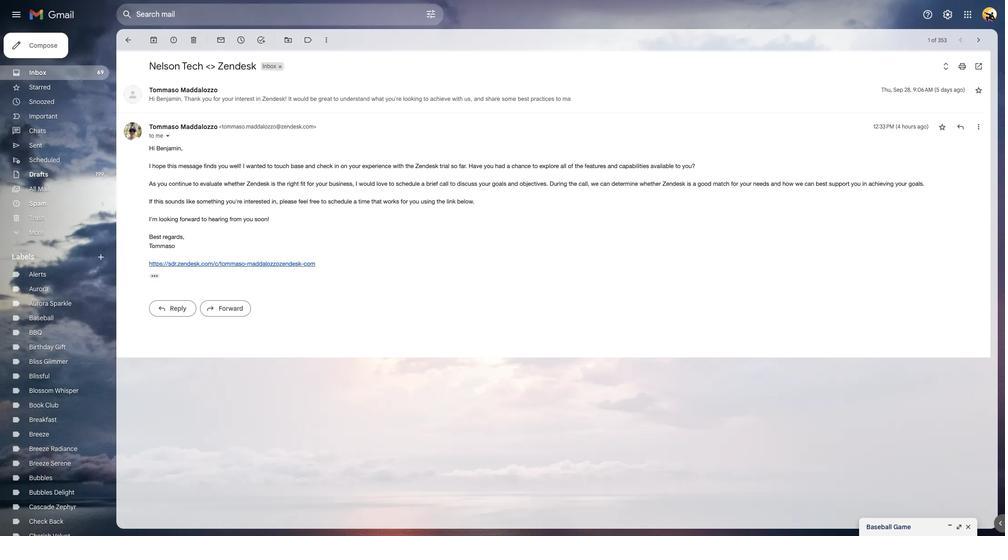 Task type: describe. For each thing, give the bounding box(es) containing it.
you left using
[[410, 198, 419, 205]]

you?
[[682, 163, 695, 170]]

zendesk down available
[[663, 181, 686, 187]]

available
[[651, 163, 674, 170]]

for right thank
[[213, 95, 220, 102]]

feel
[[299, 198, 308, 205]]

below.
[[457, 198, 475, 205]]

touch
[[274, 163, 289, 170]]

birthday gift
[[29, 343, 66, 352]]

you right from
[[243, 216, 253, 223]]

the left link
[[437, 198, 445, 205]]

and right base
[[305, 163, 315, 170]]

as you continue to evaluate whether zendesk is the right fit for your business, i would love to schedule a brief call to discuss your goals and objectives. during the call, we can determine whether zendesk is a good match for your needs and how we can best support you in achieving your goals.
[[149, 181, 925, 187]]

move to image
[[284, 35, 293, 45]]

glimmer
[[44, 358, 68, 366]]

to me
[[149, 132, 163, 139]]

show trimmed content image
[[149, 274, 160, 279]]

mail
[[38, 185, 50, 193]]

1 whether from the left
[[224, 181, 245, 187]]

during
[[550, 181, 567, 187]]

for right fit
[[307, 181, 314, 187]]

not starred checkbox for thu, sep 28, 9:06 am (5 days ago)
[[974, 85, 984, 95]]

the right all
[[575, 163, 583, 170]]

search mail image
[[119, 6, 136, 23]]

hi for hi benjamin,
[[149, 145, 155, 152]]

drafts link
[[29, 171, 48, 179]]

2 horizontal spatial i
[[356, 181, 357, 187]]

all
[[561, 163, 567, 170]]

to left you?
[[676, 163, 681, 170]]

hearing
[[208, 216, 228, 223]]

labels navigation
[[0, 29, 116, 537]]

to left achieve
[[424, 95, 429, 102]]

1 horizontal spatial schedule
[[396, 181, 420, 187]]

that
[[372, 198, 382, 205]]

aurora for aurora link
[[29, 285, 48, 293]]

if this sounds like something you're interested in, please feel free to schedule a time that works for you using the link below.
[[149, 198, 476, 205]]

bubbles for bubbles delight
[[29, 489, 52, 497]]

for right match
[[731, 181, 739, 187]]

https://sdr.zendesk.com/c/ tommaso-maddalozzozendesk-com
[[149, 260, 315, 267]]

a left good
[[693, 181, 696, 187]]

1 vertical spatial best
[[816, 181, 828, 187]]

more button
[[0, 226, 109, 240]]

zendesk left trial
[[416, 163, 438, 170]]

practices
[[531, 95, 555, 102]]

advanced search options image
[[422, 5, 440, 23]]

blossom
[[29, 387, 54, 395]]

gmail image
[[29, 5, 79, 24]]

not starred checkbox for 12:33 pm (4 hours ago)
[[938, 122, 947, 131]]

0 vertical spatial looking
[[403, 95, 422, 102]]

interested
[[244, 198, 270, 205]]

from
[[230, 216, 242, 223]]

whisper
[[55, 387, 79, 395]]

check back link
[[29, 518, 63, 526]]

game
[[894, 523, 911, 532]]

benjamin, for hi benjamin, thank you for your interest in zendesk! it would be great to understand what you're looking to achieve with us, and share some best practices to ma
[[156, 95, 183, 102]]

(5
[[935, 86, 940, 93]]

baseball game
[[867, 523, 911, 532]]

aurora for aurora sparkle
[[29, 300, 48, 308]]

a left brief
[[422, 181, 425, 187]]

0 vertical spatial ago)
[[954, 86, 965, 93]]

69
[[97, 69, 104, 76]]

your left needs
[[740, 181, 752, 187]]

works
[[383, 198, 399, 205]]

labels heading
[[12, 253, 96, 262]]

best regards, tommaso
[[149, 234, 184, 249]]

forward
[[180, 216, 200, 223]]

maddalozzo for tommaso maddalozzo < tommaso.maddalozzo@zendesk.com >
[[180, 123, 218, 131]]

book
[[29, 402, 44, 410]]

baseball for baseball "link"
[[29, 314, 54, 322]]

aurora sparkle link
[[29, 300, 72, 308]]

your left goals
[[479, 181, 491, 187]]

please
[[280, 198, 297, 205]]

cascade
[[29, 503, 54, 512]]

the left right at the top
[[277, 181, 285, 187]]

so
[[451, 163, 458, 170]]

chance
[[512, 163, 531, 170]]

0 horizontal spatial with
[[393, 163, 404, 170]]

minimize image
[[947, 524, 954, 531]]

<>
[[206, 60, 216, 72]]

tommaso maddalozzo cell
[[149, 123, 317, 131]]

interest
[[235, 95, 255, 102]]

to right call
[[450, 181, 456, 187]]

your left goals.
[[896, 181, 907, 187]]

if
[[149, 198, 152, 205]]

bliss glimmer
[[29, 358, 68, 366]]

you right support
[[851, 181, 861, 187]]

features
[[585, 163, 606, 170]]

great
[[319, 95, 332, 102]]

me
[[156, 132, 163, 139]]

breakfast
[[29, 416, 57, 424]]

com
[[304, 260, 315, 267]]

soon!
[[255, 216, 269, 223]]

you right thank
[[202, 95, 212, 102]]

chats
[[29, 127, 46, 135]]

for right works at the top of the page
[[401, 198, 408, 205]]

1 vertical spatial ago)
[[918, 123, 929, 130]]

birthday gift link
[[29, 343, 66, 352]]

1 vertical spatial this
[[154, 198, 163, 205]]

0 horizontal spatial would
[[293, 95, 309, 102]]

thank
[[184, 95, 201, 102]]

spam
[[29, 200, 47, 208]]

your right on
[[349, 163, 361, 170]]

1 for 1 of 353
[[928, 37, 930, 43]]

back to inbox image
[[124, 35, 133, 45]]

snooze image
[[236, 35, 246, 45]]

2 vertical spatial in
[[863, 181, 867, 187]]

settings image
[[943, 9, 954, 20]]

trash link
[[29, 214, 45, 222]]

snoozed link
[[29, 98, 54, 106]]

mark as unread image
[[216, 35, 226, 45]]

a left the time
[[354, 198, 357, 205]]

call
[[440, 181, 449, 187]]

bliss glimmer link
[[29, 358, 68, 366]]

continue
[[169, 181, 192, 187]]

0 vertical spatial with
[[452, 95, 463, 102]]

your down check
[[316, 181, 328, 187]]

to right love
[[389, 181, 394, 187]]

as
[[149, 181, 156, 187]]

message
[[178, 163, 202, 170]]

trial
[[440, 163, 450, 170]]

you left well!
[[218, 163, 228, 170]]

labels image
[[304, 35, 313, 45]]

brief
[[426, 181, 438, 187]]

sent link
[[29, 141, 42, 150]]

sparkle
[[50, 300, 72, 308]]

(4
[[896, 123, 901, 130]]

achieve
[[430, 95, 451, 102]]

bliss
[[29, 358, 42, 366]]

sent
[[29, 141, 42, 150]]

i hope this message finds you well! i wanted to touch base and check in on your experience with the zendesk trial so far. have you had a chance to explore all of the features and capabilities available to you?
[[149, 163, 695, 170]]

explore
[[540, 163, 559, 170]]

nelson tech <> zendesk
[[149, 60, 256, 72]]

inbox for "inbox" button
[[263, 63, 276, 70]]

blossom whisper link
[[29, 387, 79, 395]]

support
[[829, 181, 850, 187]]

0 horizontal spatial looking
[[159, 216, 178, 223]]

353
[[938, 37, 947, 43]]

12:33 pm (4 hours ago) cell
[[874, 122, 929, 131]]

add to tasks image
[[256, 35, 266, 45]]

breeze serene link
[[29, 460, 71, 468]]

tommaso maddalozzo
[[149, 86, 218, 94]]

needs
[[753, 181, 770, 187]]

to right great
[[334, 95, 339, 102]]

to left ma
[[556, 95, 561, 102]]

hi benjamin, thank you for your interest in zendesk! it would be great to understand what you're looking to achieve with us, and share some best practices to ma
[[149, 95, 571, 102]]

to right the chance
[[533, 163, 538, 170]]

far.
[[459, 163, 467, 170]]

inbox button
[[261, 62, 277, 70]]



Task type: vqa. For each thing, say whether or not it's contained in the screenshot.
potluck
no



Task type: locate. For each thing, give the bounding box(es) containing it.
1 down 199
[[102, 200, 104, 207]]

best left support
[[816, 181, 828, 187]]

your left interest
[[222, 95, 233, 102]]

breeze down the breeze link at the left bottom of page
[[29, 445, 49, 453]]

a right had
[[507, 163, 510, 170]]

0 horizontal spatial this
[[154, 198, 163, 205]]

determine
[[612, 181, 638, 187]]

share
[[486, 95, 500, 102]]

i
[[149, 163, 151, 170], [243, 163, 245, 170], [356, 181, 357, 187]]

0 horizontal spatial baseball
[[29, 314, 54, 322]]

not starred image
[[974, 85, 984, 95], [938, 122, 947, 131]]

breeze down breakfast
[[29, 431, 49, 439]]

2 vertical spatial tommaso
[[149, 243, 175, 249]]

scheduled
[[29, 156, 60, 164]]

1 horizontal spatial we
[[796, 181, 803, 187]]

1 horizontal spatial best
[[816, 181, 828, 187]]

1 benjamin, from the top
[[156, 95, 183, 102]]

understand
[[340, 95, 370, 102]]

0 horizontal spatial 1
[[102, 200, 104, 207]]

1 horizontal spatial baseball
[[867, 523, 892, 532]]

have
[[469, 163, 482, 170]]

0 vertical spatial in
[[256, 95, 261, 102]]

1 hi from the top
[[149, 95, 155, 102]]

0 vertical spatial would
[[293, 95, 309, 102]]

baseball inside labels navigation
[[29, 314, 54, 322]]

0 horizontal spatial whether
[[224, 181, 245, 187]]

3 tommaso from the top
[[149, 243, 175, 249]]

Not starred checkbox
[[974, 85, 984, 95], [938, 122, 947, 131]]

chats link
[[29, 127, 46, 135]]

not starred image right days
[[974, 85, 984, 95]]

1 horizontal spatial can
[[805, 181, 815, 187]]

0 vertical spatial of
[[932, 37, 937, 43]]

older image
[[974, 35, 984, 45]]

the right the 'experience'
[[406, 163, 414, 170]]

1 horizontal spatial whether
[[640, 181, 661, 187]]

zendesk
[[218, 60, 256, 72], [416, 163, 438, 170], [247, 181, 270, 187], [663, 181, 686, 187]]

0 vertical spatial schedule
[[396, 181, 420, 187]]

not starred image for 12:33 pm (4 hours ago)
[[938, 122, 947, 131]]

0 vertical spatial maddalozzo
[[180, 86, 218, 94]]

looking right the you're
[[403, 95, 422, 102]]

schedule down business,
[[328, 198, 352, 205]]

tommaso inside best regards, tommaso
[[149, 243, 175, 249]]

tommaso for tommaso maddalozzo < tommaso.maddalozzo@zendesk.com >
[[149, 123, 179, 131]]

and left the how
[[771, 181, 781, 187]]

hours
[[902, 123, 916, 130]]

alerts
[[29, 271, 46, 279]]

we right the how
[[796, 181, 803, 187]]

1 bubbles from the top
[[29, 474, 52, 482]]

bbq link
[[29, 329, 42, 337]]

tommaso down best at the top left of the page
[[149, 243, 175, 249]]

not starred image right hours
[[938, 122, 947, 131]]

0 horizontal spatial inbox
[[29, 69, 46, 77]]

bbq
[[29, 329, 42, 337]]

0 horizontal spatial is
[[271, 181, 276, 187]]

with left us,
[[452, 95, 463, 102]]

capabilities
[[619, 163, 649, 170]]

1 vertical spatial of
[[568, 163, 573, 170]]

breeze radiance
[[29, 445, 77, 453]]

this right if
[[154, 198, 163, 205]]

1 breeze from the top
[[29, 431, 49, 439]]

with right the 'experience'
[[393, 163, 404, 170]]

1 horizontal spatial 1
[[928, 37, 930, 43]]

1 is from the left
[[271, 181, 276, 187]]

breeze for the breeze link at the left bottom of page
[[29, 431, 49, 439]]

would left love
[[359, 181, 375, 187]]

in left on
[[335, 163, 339, 170]]

archive image
[[149, 35, 158, 45]]

benjamin, for hi benjamin,
[[156, 145, 183, 152]]

0 horizontal spatial schedule
[[328, 198, 352, 205]]

hope
[[152, 163, 166, 170]]

thu, sep 28, 9:06 am (5 days ago) cell
[[882, 85, 965, 95]]

bubbles delight
[[29, 489, 74, 497]]

1 horizontal spatial looking
[[403, 95, 422, 102]]

back
[[49, 518, 63, 526]]

2 breeze from the top
[[29, 445, 49, 453]]

1 horizontal spatial with
[[452, 95, 463, 102]]

you're
[[386, 95, 402, 102]]

schedule down i hope this message finds you well! i wanted to touch base and check in on your experience with the zendesk trial so far. have you had a chance to explore all of the features and capabilities available to you?
[[396, 181, 420, 187]]

to
[[334, 95, 339, 102], [424, 95, 429, 102], [556, 95, 561, 102], [149, 132, 154, 139], [267, 163, 273, 170], [533, 163, 538, 170], [676, 163, 681, 170], [193, 181, 199, 187], [389, 181, 394, 187], [450, 181, 456, 187], [321, 198, 327, 205], [202, 216, 207, 223]]

with
[[452, 95, 463, 102], [393, 163, 404, 170]]

we right call,
[[591, 181, 599, 187]]

to right free
[[321, 198, 327, 205]]

i'm looking forward to hearing from you soon!
[[149, 216, 269, 223]]

1 horizontal spatial is
[[687, 181, 691, 187]]

blossom whisper
[[29, 387, 79, 395]]

maddalozzo for tommaso maddalozzo
[[180, 86, 218, 94]]

not starred checkbox right days
[[974, 85, 984, 95]]

None search field
[[116, 4, 444, 25]]

support image
[[923, 9, 934, 20]]

maddalozzozendesk-
[[247, 260, 304, 267]]

thu,
[[882, 86, 892, 93]]

2 can from the left
[[805, 181, 815, 187]]

1 vertical spatial not starred checkbox
[[938, 122, 947, 131]]

0 horizontal spatial we
[[591, 181, 599, 187]]

regards,
[[163, 234, 184, 241]]

0 vertical spatial tommaso
[[149, 86, 179, 94]]

<
[[219, 123, 222, 130]]

0 vertical spatial 1
[[928, 37, 930, 43]]

2 aurora from the top
[[29, 300, 48, 308]]

report spam image
[[169, 35, 178, 45]]

breeze for breeze serene
[[29, 460, 49, 468]]

whether up you're
[[224, 181, 245, 187]]

zendesk up interested
[[247, 181, 270, 187]]

is up in,
[[271, 181, 276, 187]]

to left evaluate
[[193, 181, 199, 187]]

1 vertical spatial looking
[[159, 216, 178, 223]]

breeze link
[[29, 431, 49, 439]]

>
[[314, 123, 317, 130]]

ago) right days
[[954, 86, 965, 93]]

of right all
[[568, 163, 573, 170]]

bubbles delight link
[[29, 489, 74, 497]]

discuss
[[457, 181, 477, 187]]

zendesk!
[[262, 95, 287, 102]]

1 horizontal spatial ago)
[[954, 86, 965, 93]]

1 vertical spatial in
[[335, 163, 339, 170]]

aurora sparkle
[[29, 300, 72, 308]]

2 hi from the top
[[149, 145, 155, 152]]

can left the determine
[[600, 181, 610, 187]]

and right us,
[[474, 95, 484, 102]]

on
[[341, 163, 347, 170]]

1 we from the left
[[591, 181, 599, 187]]

club
[[45, 402, 59, 410]]

to left hearing
[[202, 216, 207, 223]]

1 horizontal spatial would
[[359, 181, 375, 187]]

looking right the i'm
[[159, 216, 178, 223]]

bubbles down breeze serene
[[29, 474, 52, 482]]

breeze radiance link
[[29, 445, 77, 453]]

i right business,
[[356, 181, 357, 187]]

0 horizontal spatial i
[[149, 163, 151, 170]]

breeze
[[29, 431, 49, 439], [29, 445, 49, 453], [29, 460, 49, 468]]

1 vertical spatial baseball
[[867, 523, 892, 532]]

Search mail text field
[[136, 10, 400, 19]]

inbox inside labels navigation
[[29, 69, 46, 77]]

2 benjamin, from the top
[[156, 145, 183, 152]]

benjamin, down 'show details' image
[[156, 145, 183, 152]]

evaluate
[[200, 181, 222, 187]]

0 horizontal spatial can
[[600, 181, 610, 187]]

1 inside labels navigation
[[102, 200, 104, 207]]

in right interest
[[256, 95, 261, 102]]

0 vertical spatial not starred image
[[974, 85, 984, 95]]

in left achieving
[[863, 181, 867, 187]]

for
[[213, 95, 220, 102], [307, 181, 314, 187], [731, 181, 739, 187], [401, 198, 408, 205]]

bubbles link
[[29, 474, 52, 482]]

inbox inside button
[[263, 63, 276, 70]]

check
[[29, 518, 47, 526]]

0 vertical spatial hi
[[149, 95, 155, 102]]

to left me
[[149, 132, 154, 139]]

inbox up starred
[[29, 69, 46, 77]]

aurora down aurora link
[[29, 300, 48, 308]]

0 horizontal spatial of
[[568, 163, 573, 170]]

2 tommaso from the top
[[149, 123, 179, 131]]

0 vertical spatial not starred checkbox
[[974, 85, 984, 95]]

sep
[[894, 86, 903, 93]]

1 can from the left
[[600, 181, 610, 187]]

inbox link
[[29, 69, 46, 77]]

bubbles
[[29, 474, 52, 482], [29, 489, 52, 497]]

whether down available
[[640, 181, 661, 187]]

ago) right hours
[[918, 123, 929, 130]]

hi down tommaso maddalozzo
[[149, 95, 155, 102]]

1 vertical spatial aurora
[[29, 300, 48, 308]]

0 horizontal spatial ago)
[[918, 123, 929, 130]]

1 horizontal spatial i
[[243, 163, 245, 170]]

close image
[[965, 524, 972, 531]]

a
[[507, 163, 510, 170], [422, 181, 425, 187], [693, 181, 696, 187], [354, 198, 357, 205]]

tommaso up 'show details' image
[[149, 123, 179, 131]]

1 aurora from the top
[[29, 285, 48, 293]]

is left good
[[687, 181, 691, 187]]

pop out image
[[956, 524, 963, 531]]

i left hope
[[149, 163, 151, 170]]

of left 353
[[932, 37, 937, 43]]

best right the some
[[518, 95, 529, 102]]

of inside list
[[568, 163, 573, 170]]

hi benjamin,
[[149, 145, 183, 152]]

business,
[[329, 181, 354, 187]]

and right features
[[608, 163, 618, 170]]

you
[[202, 95, 212, 102], [218, 163, 228, 170], [484, 163, 494, 170], [158, 181, 167, 187], [851, 181, 861, 187], [410, 198, 419, 205], [243, 216, 253, 223]]

hi for hi benjamin, thank you for your interest in zendesk! it would be great to understand what you're looking to achieve with us, and share some best practices to ma
[[149, 95, 155, 102]]

not starred image for thu, sep 28, 9:06 am (5 days ago)
[[974, 85, 984, 95]]

maddalozzo left <
[[180, 123, 218, 131]]

bubbles down bubbles link
[[29, 489, 52, 497]]

cascade zephyr link
[[29, 503, 76, 512]]

1 horizontal spatial not starred checkbox
[[974, 85, 984, 95]]

maddalozzo up thank
[[180, 86, 218, 94]]

1 left 353
[[928, 37, 930, 43]]

achieving
[[869, 181, 894, 187]]

3 breeze from the top
[[29, 460, 49, 468]]

list
[[116, 76, 984, 325]]

0 horizontal spatial not starred image
[[938, 122, 947, 131]]

scheduled link
[[29, 156, 60, 164]]

like
[[186, 198, 195, 205]]

2 maddalozzo from the top
[[180, 123, 218, 131]]

1 vertical spatial breeze
[[29, 445, 49, 453]]

0 horizontal spatial best
[[518, 95, 529, 102]]

2 vertical spatial breeze
[[29, 460, 49, 468]]

1 vertical spatial maddalozzo
[[180, 123, 218, 131]]

main menu image
[[11, 9, 22, 20]]

1 horizontal spatial this
[[167, 163, 177, 170]]

list containing tommaso maddalozzo
[[116, 76, 984, 325]]

1 for 1
[[102, 200, 104, 207]]

1 maddalozzo from the top
[[180, 86, 218, 94]]

and right goals
[[508, 181, 518, 187]]

serene
[[51, 460, 71, 468]]

2 we from the left
[[796, 181, 803, 187]]

this right hope
[[167, 163, 177, 170]]

ago)
[[954, 86, 965, 93], [918, 123, 929, 130]]

forward
[[219, 305, 243, 313]]

1 horizontal spatial of
[[932, 37, 937, 43]]

zendesk down snooze icon
[[218, 60, 256, 72]]

0 vertical spatial breeze
[[29, 431, 49, 439]]

something
[[197, 198, 224, 205]]

you right the as
[[158, 181, 167, 187]]

finds
[[204, 163, 217, 170]]

and
[[474, 95, 484, 102], [305, 163, 315, 170], [608, 163, 618, 170], [508, 181, 518, 187], [771, 181, 781, 187]]

1 vertical spatial benjamin,
[[156, 145, 183, 152]]

be
[[310, 95, 317, 102]]

good
[[698, 181, 712, 187]]

2 is from the left
[[687, 181, 691, 187]]

in,
[[272, 198, 278, 205]]

all mail
[[29, 185, 50, 193]]

1 horizontal spatial in
[[335, 163, 339, 170]]

you left had
[[484, 163, 494, 170]]

1 of 353
[[928, 37, 947, 43]]

12:33 pm
[[874, 123, 894, 130]]

delete image
[[189, 35, 198, 45]]

0 vertical spatial bubbles
[[29, 474, 52, 482]]

looking
[[403, 95, 422, 102], [159, 216, 178, 223]]

1 vertical spatial bubbles
[[29, 489, 52, 497]]

maddalozzo
[[180, 86, 218, 94], [180, 123, 218, 131]]

goals
[[492, 181, 507, 187]]

0 vertical spatial benjamin,
[[156, 95, 183, 102]]

baseball left game on the bottom right
[[867, 523, 892, 532]]

1 vertical spatial hi
[[149, 145, 155, 152]]

would
[[293, 95, 309, 102], [359, 181, 375, 187]]

breeze serene
[[29, 460, 71, 468]]

breeze up bubbles link
[[29, 460, 49, 468]]

hi down to me
[[149, 145, 155, 152]]

is
[[271, 181, 276, 187], [687, 181, 691, 187]]

0 vertical spatial best
[[518, 95, 529, 102]]

breeze for breeze radiance
[[29, 445, 49, 453]]

0 vertical spatial baseball
[[29, 314, 54, 322]]

more image
[[322, 35, 331, 45]]

1 horizontal spatial not starred image
[[974, 85, 984, 95]]

2 whether from the left
[[640, 181, 661, 187]]

forward link
[[200, 301, 251, 317]]

important
[[29, 112, 58, 121]]

best
[[149, 234, 161, 241]]

check
[[317, 163, 333, 170]]

book club
[[29, 402, 59, 410]]

objectives.
[[520, 181, 548, 187]]

can right the how
[[805, 181, 815, 187]]

time
[[359, 198, 370, 205]]

0 vertical spatial this
[[167, 163, 177, 170]]

https://sdr.zendesk.com/c/
[[149, 260, 220, 267]]

free
[[310, 198, 320, 205]]

0 vertical spatial aurora
[[29, 285, 48, 293]]

2 horizontal spatial in
[[863, 181, 867, 187]]

to left touch
[[267, 163, 273, 170]]

base
[[291, 163, 304, 170]]

check back
[[29, 518, 63, 526]]

1 tommaso from the top
[[149, 86, 179, 94]]

baseball up bbq "link"
[[29, 314, 54, 322]]

delight
[[54, 489, 74, 497]]

important link
[[29, 112, 58, 121]]

spam link
[[29, 200, 47, 208]]

1 horizontal spatial inbox
[[263, 63, 276, 70]]

1 vertical spatial not starred image
[[938, 122, 947, 131]]

1 vertical spatial schedule
[[328, 198, 352, 205]]

1 vertical spatial 1
[[102, 200, 104, 207]]

0 horizontal spatial not starred checkbox
[[938, 122, 947, 131]]

1 vertical spatial tommaso
[[149, 123, 179, 131]]

tommaso for tommaso maddalozzo
[[149, 86, 179, 94]]

aurora link
[[29, 285, 48, 293]]

aurora down alerts
[[29, 285, 48, 293]]

2 bubbles from the top
[[29, 489, 52, 497]]

benjamin, down tommaso maddalozzo
[[156, 95, 183, 102]]

inbox for 'inbox' link
[[29, 69, 46, 77]]

baseball for baseball game
[[867, 523, 892, 532]]

0 horizontal spatial in
[[256, 95, 261, 102]]

1 vertical spatial would
[[359, 181, 375, 187]]

the left call,
[[569, 181, 577, 187]]

bubbles for bubbles link
[[29, 474, 52, 482]]

would right 'it'
[[293, 95, 309, 102]]

inbox down add to tasks icon
[[263, 63, 276, 70]]

not starred checkbox right hours
[[938, 122, 947, 131]]

1 vertical spatial with
[[393, 163, 404, 170]]

show details image
[[165, 133, 171, 139]]



